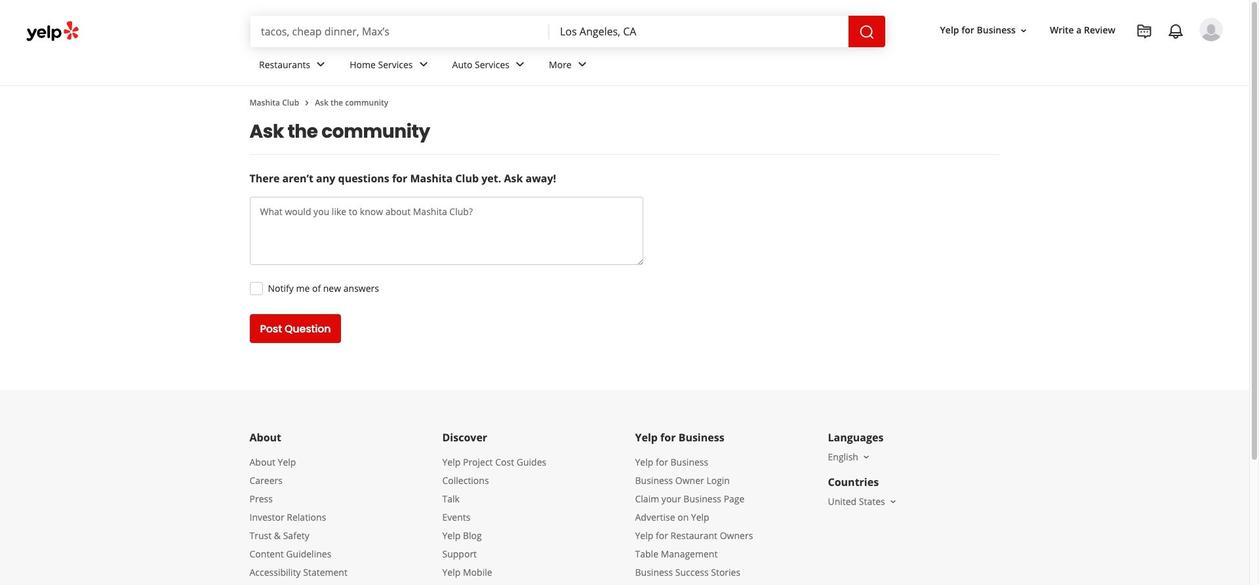 Task type: describe. For each thing, give the bounding box(es) containing it.
Near text field
[[560, 24, 838, 39]]

none field the find
[[261, 24, 539, 39]]

none field near
[[560, 24, 838, 39]]

16 chevron down v2 image
[[1019, 25, 1029, 36]]

business categories element
[[249, 47, 1223, 85]]

jacob s. image
[[1200, 18, 1223, 41]]

What would you like to know about Mashita Club? text field
[[250, 197, 643, 265]]

16 chevron right v2 image
[[302, 98, 312, 108]]



Task type: locate. For each thing, give the bounding box(es) containing it.
2 horizontal spatial 24 chevron down v2 image
[[512, 57, 528, 72]]

search image
[[859, 24, 875, 40]]

2 24 chevron down v2 image from the left
[[416, 57, 431, 72]]

24 chevron down v2 image
[[574, 57, 590, 72]]

1 horizontal spatial 24 chevron down v2 image
[[416, 57, 431, 72]]

24 chevron down v2 image
[[313, 57, 329, 72], [416, 57, 431, 72], [512, 57, 528, 72]]

2 none field from the left
[[560, 24, 838, 39]]

1 24 chevron down v2 image from the left
[[313, 57, 329, 72]]

Find text field
[[261, 24, 539, 39]]

0 horizontal spatial none field
[[261, 24, 539, 39]]

user actions element
[[930, 16, 1242, 97]]

3 24 chevron down v2 image from the left
[[512, 57, 528, 72]]

1 none field from the left
[[261, 24, 539, 39]]

projects image
[[1137, 24, 1153, 39]]

None search field
[[251, 16, 888, 47]]

notifications image
[[1168, 24, 1184, 39]]

None field
[[261, 24, 539, 39], [560, 24, 838, 39]]

0 horizontal spatial 24 chevron down v2 image
[[313, 57, 329, 72]]

1 horizontal spatial none field
[[560, 24, 838, 39]]



Task type: vqa. For each thing, say whether or not it's contained in the screenshot.
1st See all from the top of the page
no



